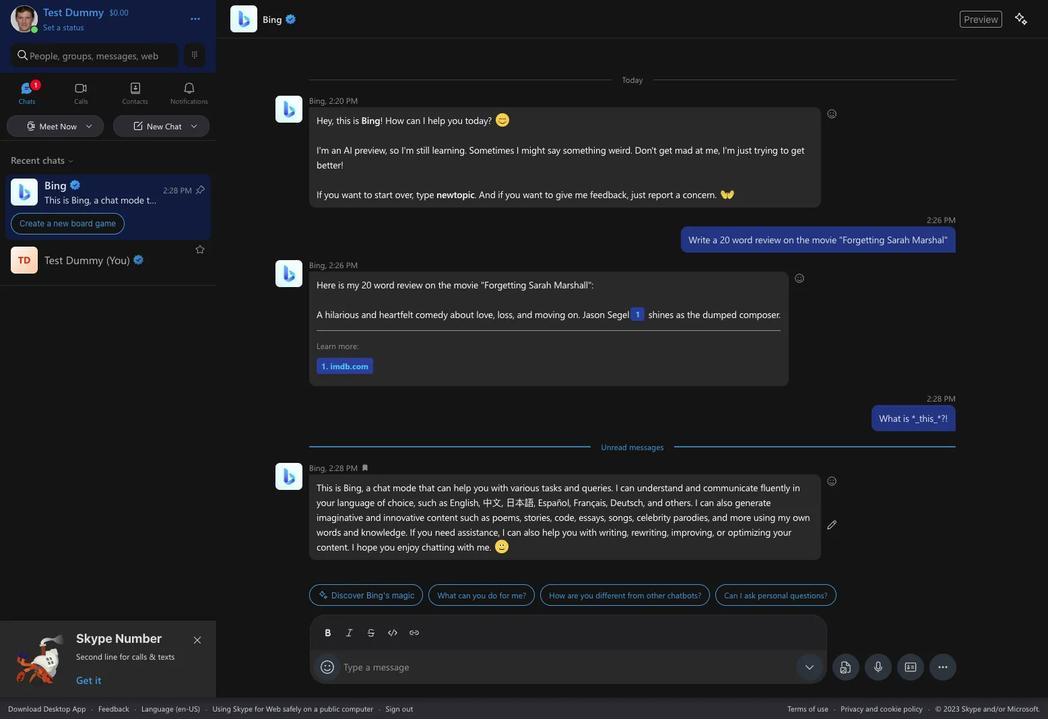 Task type: vqa. For each thing, say whether or not it's contained in the screenshot.
enjoy
yes



Task type: locate. For each thing, give the bounding box(es) containing it.
pm up language
[[346, 462, 358, 473]]

if inside this is bing, a chat mode that can help you with various tasks and queries. i can understand and communicate fluently in your language of choice, such as english, 中文, 日本語, español, français, deutsch, and others. i can also generate imaginative and innovative content such as poems, stories, code, essays, songs, celebrity parodies, and more using my own words and knowledge. if you need assistance, i can also help you with writing, rewriting, improving, or optimizing your content. i hope you enjoy chatting with me.
[[410, 526, 415, 538]]

me?
[[512, 590, 526, 600]]

2:26 pm
[[927, 214, 956, 225]]

日本語,
[[506, 496, 536, 509]]

how are you different from other chatbots?
[[549, 590, 702, 600]]

sarah up the moving
[[529, 278, 552, 291]]

on for computer
[[303, 703, 312, 713]]

2:28 up this
[[329, 462, 344, 473]]

skype up second
[[76, 631, 112, 646]]

0 horizontal spatial for
[[120, 651, 130, 662]]

is for this is bing, a chat mode that can help you with various tasks and queries. i can understand and communicate fluently in your language of choice, such as english, 中文, 日本語, español, français, deutsch, and others. i can also generate imaginative and innovative content such as poems, stories, code, essays, songs, celebrity parodies, and more using my own words and knowledge. if you need assistance, i can also help you with writing, rewriting, improving, or optimizing your content. i hope you enjoy chatting with me.
[[335, 481, 341, 494]]

0 vertical spatial with
[[491, 481, 508, 494]]

0 horizontal spatial of
[[377, 496, 385, 509]]

0 vertical spatial skype
[[76, 631, 112, 646]]

how are you different from other chatbots? button
[[541, 584, 710, 606]]

help up english,
[[454, 481, 471, 494]]

is inside this is bing, a chat mode that can help you with various tasks and queries. i can understand and communicate fluently in your language of choice, such as english, 中文, 日本語, español, français, deutsch, and others. i can also generate imaginative and innovative content such as poems, stories, code, essays, songs, celebrity parodies, and more using my own words and knowledge. if you need assistance, i can also help you with writing, rewriting, improving, or optimizing your content. i hope you enjoy chatting with me.
[[335, 481, 341, 494]]

if inside i'm an ai preview, so i'm still learning. sometimes i might say something weird. don't get mad at me, i'm just trying to get better! if you want to start over, type
[[317, 188, 322, 201]]

0 horizontal spatial on
[[303, 703, 312, 713]]

cookie
[[880, 703, 902, 713]]

pm up hilarious
[[346, 259, 358, 270]]

with up the 中文,
[[491, 481, 508, 494]]

bing, up here on the top left
[[309, 259, 327, 270]]

with left me.
[[457, 540, 474, 553]]

help up learning. in the left top of the page
[[428, 114, 445, 127]]

2:26 up marshal"
[[927, 214, 942, 225]]

marshall":
[[554, 278, 594, 291]]

don't
[[635, 144, 657, 156]]

a inside set a status button
[[57, 22, 61, 32]]

deutsch,
[[611, 496, 645, 509]]

3 i'm from the left
[[723, 144, 735, 156]]

0 horizontal spatial such
[[418, 496, 437, 509]]

0 horizontal spatial also
[[524, 526, 540, 538]]

0 vertical spatial review
[[755, 233, 781, 246]]

a right type
[[366, 660, 371, 673]]

0 vertical spatial for
[[500, 590, 510, 600]]

1 vertical spatial movie
[[454, 278, 479, 291]]

1 vertical spatial word
[[374, 278, 395, 291]]

1 vertical spatial such
[[460, 511, 479, 524]]

bing, 2:26 pm
[[309, 259, 358, 270]]

1 vertical spatial also
[[524, 526, 540, 538]]

0 vertical spatial word
[[733, 233, 753, 246]]

français,
[[574, 496, 608, 509]]

1 horizontal spatial movie
[[812, 233, 837, 246]]

1 horizontal spatial the
[[687, 308, 700, 321]]

content
[[427, 511, 458, 524]]

ai
[[344, 144, 352, 156]]

language (en-us)
[[142, 703, 200, 713]]

sarah
[[887, 233, 910, 246], [529, 278, 552, 291]]

20 right here on the top left
[[362, 278, 372, 291]]

blush
[[495, 540, 517, 553]]

1 horizontal spatial also
[[717, 496, 733, 509]]

an
[[332, 144, 341, 156]]

board
[[71, 218, 93, 228]]

tasks
[[542, 481, 562, 494]]

1 vertical spatial what
[[438, 590, 456, 600]]

review up heartfelt
[[397, 278, 423, 291]]

20
[[720, 233, 730, 246], [362, 278, 372, 291]]

privacy and cookie policy link
[[841, 703, 923, 713]]

also down communicate
[[717, 496, 733, 509]]

also down stories,
[[524, 526, 540, 538]]

i'm right the me,
[[723, 144, 735, 156]]

how
[[385, 114, 404, 127], [549, 590, 566, 600]]

you up chatting
[[418, 526, 433, 538]]

bing
[[362, 114, 380, 127]]

0 horizontal spatial just
[[632, 188, 646, 201]]

safely
[[283, 703, 301, 713]]

0 vertical spatial help
[[428, 114, 445, 127]]

0 horizontal spatial "forgetting
[[481, 278, 527, 291]]

help down stories,
[[542, 526, 560, 538]]

such down that
[[418, 496, 437, 509]]

your down using
[[774, 526, 792, 538]]

2 horizontal spatial as
[[676, 308, 685, 321]]

a left 'chat' at the bottom of page
[[366, 481, 371, 494]]

2 horizontal spatial on
[[784, 233, 794, 246]]

2 horizontal spatial the
[[797, 233, 810, 246]]

20 right write
[[720, 233, 730, 246]]

you right are
[[581, 590, 594, 600]]

my inside this is bing, a chat mode that can help you with various tasks and queries. i can understand and communicate fluently in your language of choice, such as english, 中文, 日本語, español, français, deutsch, and others. i can also generate imaginative and innovative content such as poems, stories, code, essays, songs, celebrity parodies, and more using my own words and knowledge. if you need assistance, i can also help you with writing, rewriting, improving, or optimizing your content. i hope you enjoy chatting with me.
[[778, 511, 791, 524]]

1 horizontal spatial help
[[454, 481, 471, 494]]

just left trying
[[738, 144, 752, 156]]

using
[[754, 511, 776, 524]]

.
[[475, 188, 477, 201]]

how right the !
[[385, 114, 404, 127]]

can right that
[[437, 481, 451, 494]]

just left report
[[632, 188, 646, 201]]

movie inside here is my 20 word review on the movie "forgetting sarah marshall": a hilarious and heartfelt comedy about love, loss, and moving on.
[[454, 278, 479, 291]]

1 vertical spatial if
[[410, 526, 415, 538]]

a right report
[[676, 188, 681, 201]]

if
[[317, 188, 322, 201], [410, 526, 415, 538]]

innovative
[[383, 511, 425, 524]]

1 horizontal spatial how
[[549, 590, 566, 600]]

for left web
[[255, 703, 264, 713]]

want left give
[[523, 188, 543, 201]]

you left today?
[[448, 114, 463, 127]]

0 horizontal spatial how
[[385, 114, 404, 127]]

1 vertical spatial 2:26
[[329, 259, 344, 270]]

i inside i'm an ai preview, so i'm still learning. sometimes i might say something weird. don't get mad at me, i'm just trying to get better! if you want to start over, type
[[517, 144, 519, 156]]

of left use
[[809, 703, 816, 713]]

get right trying
[[792, 144, 805, 156]]

preview
[[965, 13, 999, 25]]

1 vertical spatial skype
[[233, 703, 253, 713]]

want
[[342, 188, 361, 201], [523, 188, 543, 201]]

2 vertical spatial help
[[542, 526, 560, 538]]

what
[[880, 412, 901, 425], [438, 590, 456, 600]]

second line for calls & texts
[[76, 651, 175, 662]]

0 horizontal spatial help
[[428, 114, 445, 127]]

number
[[115, 631, 162, 646]]

bing, left 2:20
[[309, 95, 327, 106]]

of
[[377, 496, 385, 509], [809, 703, 816, 713]]

0 vertical spatial just
[[738, 144, 752, 156]]

messages,
[[96, 49, 139, 62]]

i up deutsch,
[[616, 481, 618, 494]]

and up knowledge.
[[366, 511, 381, 524]]

what left *_this_*?!
[[880, 412, 901, 425]]

as up content
[[439, 496, 448, 509]]

2 horizontal spatial for
[[500, 590, 510, 600]]

1 horizontal spatial if
[[410, 526, 415, 538]]

tab list
[[0, 76, 216, 113]]

2:28 pm
[[927, 393, 956, 404]]

1 i'm from the left
[[317, 144, 329, 156]]

and right hilarious
[[362, 308, 377, 321]]

web
[[266, 703, 281, 713]]

groups,
[[62, 49, 94, 62]]

want left start
[[342, 188, 361, 201]]

1 get from the left
[[659, 144, 673, 156]]

0 horizontal spatial as
[[439, 496, 448, 509]]

0 horizontal spatial sarah
[[529, 278, 552, 291]]

if up enjoy
[[410, 526, 415, 538]]

bing,
[[309, 95, 327, 106], [309, 259, 327, 270], [309, 462, 327, 473], [344, 481, 364, 494]]

0 horizontal spatial want
[[342, 188, 361, 201]]

is inside here is my 20 word review on the movie "forgetting sarah marshall": a hilarious and heartfelt comedy about love, loss, and moving on.
[[338, 278, 344, 291]]

0 horizontal spatial 2:28
[[329, 462, 344, 473]]

write
[[689, 233, 711, 246]]

skype right "using" on the left
[[233, 703, 253, 713]]

0 vertical spatial what
[[880, 412, 901, 425]]

sarah left marshal"
[[887, 233, 910, 246]]

you down knowledge.
[[380, 540, 395, 553]]

to
[[781, 144, 789, 156], [364, 188, 372, 201], [545, 188, 554, 201]]

assistance,
[[458, 526, 500, 538]]

a
[[57, 22, 61, 32], [676, 188, 681, 201], [47, 218, 51, 228], [713, 233, 718, 246], [366, 481, 371, 494], [366, 660, 371, 673], [314, 703, 318, 713]]

newtopic . and if you want to give me feedback, just report a concern.
[[437, 188, 720, 201]]

1 horizontal spatial want
[[523, 188, 543, 201]]

0 horizontal spatial my
[[347, 278, 359, 291]]

what inside what can you do for me? button
[[438, 590, 456, 600]]

to left give
[[545, 188, 554, 201]]

to right trying
[[781, 144, 789, 156]]

1 vertical spatial 2:28
[[329, 462, 344, 473]]

game
[[95, 218, 116, 228]]

1 vertical spatial sarah
[[529, 278, 552, 291]]

0 vertical spatial "forgetting
[[839, 233, 885, 246]]

2 vertical spatial the
[[687, 308, 700, 321]]

2 vertical spatial for
[[255, 703, 264, 713]]

0 vertical spatial 2:28
[[927, 393, 942, 404]]

a left new
[[47, 218, 51, 228]]

what can you do for me? button
[[429, 584, 535, 606]]

do
[[488, 590, 498, 600]]

1 horizontal spatial to
[[545, 188, 554, 201]]

more
[[730, 511, 751, 524]]

fluently
[[761, 481, 791, 494]]

pm right 2:20
[[346, 95, 358, 106]]

i left 'ask'
[[740, 590, 742, 600]]

english,
[[450, 496, 481, 509]]

0 horizontal spatial movie
[[454, 278, 479, 291]]

2:28 up *_this_*?!
[[927, 393, 942, 404]]

0 horizontal spatial the
[[438, 278, 451, 291]]

1 horizontal spatial with
[[491, 481, 508, 494]]

feedback,
[[590, 188, 629, 201]]

is for here is my 20 word review on the movie "forgetting sarah marshall": a hilarious and heartfelt comedy about love, loss, and moving on.
[[338, 278, 344, 291]]

1 vertical spatial with
[[580, 526, 597, 538]]

"forgetting
[[839, 233, 885, 246], [481, 278, 527, 291]]

new
[[53, 218, 69, 228]]

with
[[491, 481, 508, 494], [580, 526, 597, 538], [457, 540, 474, 553]]

2 horizontal spatial to
[[781, 144, 789, 156]]

1 vertical spatial your
[[774, 526, 792, 538]]

message
[[373, 660, 409, 673]]

that
[[419, 481, 435, 494]]

word right write
[[733, 233, 753, 246]]

1 vertical spatial "forgetting
[[481, 278, 527, 291]]

using skype for web safely on a public computer
[[213, 703, 373, 713]]

0 horizontal spatial word
[[374, 278, 395, 291]]

if down better!
[[317, 188, 322, 201]]

sign
[[386, 703, 400, 713]]

others.
[[666, 496, 693, 509]]

i'm left "an" at the left of page
[[317, 144, 329, 156]]

you right the if
[[506, 188, 521, 201]]

word up heartfelt
[[374, 278, 395, 291]]

a right set
[[57, 22, 61, 32]]

to left start
[[364, 188, 372, 201]]

0 vertical spatial my
[[347, 278, 359, 291]]

1 vertical spatial help
[[454, 481, 471, 494]]

1 horizontal spatial of
[[809, 703, 816, 713]]

better!
[[317, 158, 343, 171]]

0 vertical spatial sarah
[[887, 233, 910, 246]]

essays,
[[579, 511, 606, 524]]

are
[[568, 590, 579, 600]]

1 vertical spatial of
[[809, 703, 816, 713]]

help for i
[[428, 114, 445, 127]]

your down this
[[317, 496, 335, 509]]

1 vertical spatial how
[[549, 590, 566, 600]]

bing, up language
[[344, 481, 364, 494]]

my left own
[[778, 511, 791, 524]]

i left might
[[517, 144, 519, 156]]

over,
[[395, 188, 414, 201]]

for right do
[[500, 590, 510, 600]]

and up celebrity
[[648, 496, 663, 509]]

and up 'or'
[[713, 511, 728, 524]]

2 i'm from the left
[[402, 144, 414, 156]]

of down 'chat' at the bottom of page
[[377, 496, 385, 509]]

as up assistance,
[[481, 511, 490, 524]]

something
[[563, 144, 606, 156]]

and
[[362, 308, 377, 321], [517, 308, 533, 321], [564, 481, 580, 494], [686, 481, 701, 494], [648, 496, 663, 509], [366, 511, 381, 524], [713, 511, 728, 524], [344, 526, 359, 538], [866, 703, 878, 713]]

for for using skype for web safely on a public computer
[[255, 703, 264, 713]]

about
[[450, 308, 474, 321]]

"forgetting inside here is my 20 word review on the movie "forgetting sarah marshall": a hilarious and heartfelt comedy about love, loss, and moving on.
[[481, 278, 527, 291]]

1 horizontal spatial "forgetting
[[839, 233, 885, 246]]

set
[[43, 22, 54, 32]]

bing, for bing, 2:26 pm
[[309, 259, 327, 270]]

1 vertical spatial for
[[120, 651, 130, 662]]

parodies,
[[674, 511, 710, 524]]

0 horizontal spatial review
[[397, 278, 423, 291]]

1 vertical spatial 20
[[362, 278, 372, 291]]

2 horizontal spatial i'm
[[723, 144, 735, 156]]

1 vertical spatial on
[[425, 278, 436, 291]]

my right here on the top left
[[347, 278, 359, 291]]

1 vertical spatial review
[[397, 278, 423, 291]]

2 horizontal spatial with
[[580, 526, 597, 538]]

i'm right so at the left top of page
[[402, 144, 414, 156]]

want inside i'm an ai preview, so i'm still learning. sometimes i might say something weird. don't get mad at me, i'm just trying to get better! if you want to start over, type
[[342, 188, 361, 201]]

0 vertical spatial movie
[[812, 233, 837, 246]]

1 horizontal spatial my
[[778, 511, 791, 524]]

magic
[[392, 590, 415, 600]]

how inside button
[[549, 590, 566, 600]]

1 horizontal spatial for
[[255, 703, 264, 713]]

2 vertical spatial on
[[303, 703, 312, 713]]

you down better!
[[324, 188, 339, 201]]

0 horizontal spatial i'm
[[317, 144, 329, 156]]

get left mad
[[659, 144, 673, 156]]

own
[[793, 511, 810, 524]]

concern.
[[683, 188, 717, 201]]

today?
[[465, 114, 492, 127]]

word inside here is my 20 word review on the movie "forgetting sarah marshall": a hilarious and heartfelt comedy about love, loss, and moving on.
[[374, 278, 395, 291]]

as right shines
[[676, 308, 685, 321]]

pm for bing, 2:20 pm
[[346, 95, 358, 106]]

1 vertical spatial my
[[778, 511, 791, 524]]

people,
[[30, 49, 60, 62]]

such down english,
[[460, 511, 479, 524]]

2:26 up here on the top left
[[329, 259, 344, 270]]

1 horizontal spatial what
[[880, 412, 901, 425]]

can left do
[[459, 590, 471, 600]]

what right magic
[[438, 590, 456, 600]]

1 horizontal spatial get
[[792, 144, 805, 156]]

and left cookie
[[866, 703, 878, 713]]

1 horizontal spatial 2:26
[[927, 214, 942, 225]]

chatbots?
[[668, 590, 702, 600]]

how left are
[[549, 590, 566, 600]]

for inside skype number element
[[120, 651, 130, 662]]

bing, up this
[[309, 462, 327, 473]]

just
[[738, 144, 752, 156], [632, 188, 646, 201]]

1 horizontal spatial i'm
[[402, 144, 414, 156]]

on for "forgetting
[[784, 233, 794, 246]]

here
[[317, 278, 336, 291]]

for right line
[[120, 651, 130, 662]]

0 horizontal spatial 20
[[362, 278, 372, 291]]

a right write
[[713, 233, 718, 246]]

with down essays,
[[580, 526, 597, 538]]

get
[[76, 673, 92, 687]]

0 vertical spatial on
[[784, 233, 794, 246]]

status
[[63, 22, 84, 32]]

1 want from the left
[[342, 188, 361, 201]]

0 horizontal spatial your
[[317, 496, 335, 509]]

other
[[647, 590, 666, 600]]

help
[[428, 114, 445, 127], [454, 481, 471, 494], [542, 526, 560, 538]]

review down (openhands)
[[755, 233, 781, 246]]

sarah inside here is my 20 word review on the movie "forgetting sarah marshall": a hilarious and heartfelt comedy about love, loss, and moving on.
[[529, 278, 552, 291]]

is for what is *_this_*?!
[[904, 412, 910, 425]]

0 horizontal spatial what
[[438, 590, 456, 600]]

0 horizontal spatial if
[[317, 188, 322, 201]]



Task type: describe. For each thing, give the bounding box(es) containing it.
1 vertical spatial just
[[632, 188, 646, 201]]

pm up *_this_*?!
[[944, 393, 956, 404]]

for inside button
[[500, 590, 510, 600]]

just inside i'm an ai preview, so i'm still learning. sometimes i might say something weird. don't get mad at me, i'm just trying to get better! if you want to start over, type
[[738, 144, 752, 156]]

line
[[105, 651, 117, 662]]

content.
[[317, 540, 350, 553]]

1 horizontal spatial such
[[460, 511, 479, 524]]

the inside here is my 20 word review on the movie "forgetting sarah marshall": a hilarious and heartfelt comedy about love, loss, and moving on.
[[438, 278, 451, 291]]

sign out
[[386, 703, 413, 713]]

generate
[[735, 496, 771, 509]]

ask
[[745, 590, 756, 600]]

20 inside here is my 20 word review on the movie "forgetting sarah marshall": a hilarious and heartfelt comedy about love, loss, and moving on.
[[362, 278, 372, 291]]

need
[[435, 526, 455, 538]]

people, groups, messages, web button
[[11, 43, 179, 67]]

0 horizontal spatial 2:26
[[329, 259, 344, 270]]

you left do
[[473, 590, 486, 600]]

you down code,
[[562, 526, 577, 538]]

this
[[317, 481, 333, 494]]

1 horizontal spatial 20
[[720, 233, 730, 246]]

mode
[[393, 481, 416, 494]]

newtopic
[[437, 188, 475, 201]]

and up "others." on the bottom of page
[[686, 481, 701, 494]]

&
[[149, 651, 156, 662]]

mad
[[675, 144, 693, 156]]

2 horizontal spatial help
[[542, 526, 560, 538]]

2:20
[[329, 95, 344, 106]]

jason segel
[[583, 308, 630, 321]]

sometimes
[[469, 144, 514, 156]]

terms of use
[[788, 703, 829, 713]]

hey,
[[317, 114, 334, 127]]

different
[[596, 590, 626, 600]]

bing, inside this is bing, a chat mode that can help you with various tasks and queries. i can understand and communicate fluently in your language of choice, such as english, 中文, 日本語, español, français, deutsch, and others. i can also generate imaginative and innovative content such as poems, stories, code, essays, songs, celebrity parodies, and more using my own words and knowledge. if you need assistance, i can also help you with writing, rewriting, improving, or optimizing your content. i hope you enjoy chatting with me.
[[344, 481, 364, 494]]

(openhands)
[[721, 187, 772, 200]]

communicate
[[704, 481, 758, 494]]

can i ask personal questions? button
[[716, 584, 837, 606]]

love,
[[477, 308, 495, 321]]

0 vertical spatial the
[[797, 233, 810, 246]]

write a 20 word review on the movie "forgetting sarah marshal"
[[689, 233, 948, 246]]

from
[[628, 590, 645, 600]]

still
[[416, 144, 430, 156]]

policy
[[904, 703, 923, 713]]

中文,
[[483, 496, 504, 509]]

bing, for bing, 2:28 pm
[[309, 462, 327, 473]]

language
[[337, 496, 375, 509]]

0 horizontal spatial to
[[364, 188, 372, 201]]

bing, for bing, 2:20 pm
[[309, 95, 327, 106]]

of inside this is bing, a chat mode that can help you with various tasks and queries. i can understand and communicate fluently in your language of choice, such as english, 中文, 日本語, español, français, deutsch, and others. i can also generate imaginative and innovative content such as poems, stories, code, essays, songs, celebrity parodies, and more using my own words and knowledge. if you need assistance, i can also help you with writing, rewriting, improving, or optimizing your content. i hope you enjoy chatting with me.
[[377, 496, 385, 509]]

0 horizontal spatial with
[[457, 540, 474, 553]]

on inside here is my 20 word review on the movie "forgetting sarah marshall": a hilarious and heartfelt comedy about love, loss, and moving on.
[[425, 278, 436, 291]]

trying
[[754, 144, 778, 156]]

enjoy
[[397, 540, 419, 553]]

and right tasks
[[564, 481, 580, 494]]

help for can
[[454, 481, 471, 494]]

0 vertical spatial 2:26
[[927, 214, 942, 225]]

can inside button
[[459, 590, 471, 600]]

a inside the create a new board game button
[[47, 218, 51, 228]]

jason
[[583, 308, 605, 321]]

a inside this is bing, a chat mode that can help you with various tasks and queries. i can understand and communicate fluently in your language of choice, such as english, 中文, 日本語, español, français, deutsch, and others. i can also generate imaginative and innovative content such as poems, stories, code, essays, songs, celebrity parodies, and more using my own words and knowledge. if you need assistance, i can also help you with writing, rewriting, improving, or optimizing your content. i hope you enjoy chatting with me.
[[366, 481, 371, 494]]

1 horizontal spatial review
[[755, 233, 781, 246]]

can up still
[[407, 114, 421, 127]]

you inside i'm an ai preview, so i'm still learning. sometimes i might say something weird. don't get mad at me, i'm just trying to get better! if you want to start over, type
[[324, 188, 339, 201]]

moving
[[535, 308, 566, 321]]

me,
[[706, 144, 720, 156]]

and right loss, at the top left of the page
[[517, 308, 533, 321]]

texts
[[158, 651, 175, 662]]

can up parodies,
[[700, 496, 714, 509]]

can up blush
[[507, 526, 521, 538]]

say
[[548, 144, 561, 156]]

what is *_this_*?!
[[880, 412, 948, 425]]

0 vertical spatial how
[[385, 114, 404, 127]]

hilarious
[[325, 308, 359, 321]]

*_this_*?!
[[912, 412, 948, 425]]

songs,
[[609, 511, 635, 524]]

rewriting,
[[632, 526, 669, 538]]

composer.
[[740, 308, 781, 321]]

poems,
[[492, 511, 522, 524]]

type
[[417, 188, 434, 201]]

for for second line for calls & texts
[[120, 651, 130, 662]]

i up blush
[[503, 526, 505, 538]]

bing's
[[367, 590, 390, 600]]

various
[[511, 481, 539, 494]]

0 vertical spatial also
[[717, 496, 733, 509]]

a left public
[[314, 703, 318, 713]]

2 want from the left
[[523, 188, 543, 201]]

language
[[142, 703, 174, 713]]

2 get from the left
[[792, 144, 805, 156]]

what for what can you do for me?
[[438, 590, 456, 600]]

set a status button
[[43, 19, 177, 32]]

weird.
[[609, 144, 633, 156]]

and
[[479, 188, 496, 201]]

create
[[20, 218, 45, 228]]

1 horizontal spatial your
[[774, 526, 792, 538]]

download
[[8, 703, 41, 713]]

i up still
[[423, 114, 425, 127]]

0 vertical spatial your
[[317, 496, 335, 509]]

and down imaginative
[[344, 526, 359, 538]]

what for what is *_this_*?!
[[880, 412, 901, 425]]

hey, this is bing ! how can i help you today?
[[317, 114, 494, 127]]

shines as the dumped composer.
[[646, 308, 781, 321]]

1 horizontal spatial skype
[[233, 703, 253, 713]]

chatting
[[422, 540, 455, 553]]

it
[[95, 673, 101, 687]]

this
[[336, 114, 351, 127]]

can up deutsch,
[[621, 481, 635, 494]]

pm for bing, 2:26 pm
[[346, 259, 358, 270]]

my inside here is my 20 word review on the movie "forgetting sarah marshall": a hilarious and heartfelt comedy about love, loss, and moving on.
[[347, 278, 359, 291]]

Type a message text field
[[344, 660, 794, 674]]

2 vertical spatial as
[[481, 511, 490, 524]]

0 vertical spatial such
[[418, 496, 437, 509]]

shines
[[649, 308, 674, 321]]

pm up marshal"
[[944, 214, 956, 225]]

people, groups, messages, web
[[30, 49, 158, 62]]

review inside here is my 20 word review on the movie "forgetting sarah marshall": a hilarious and heartfelt comedy about love, loss, and moving on.
[[397, 278, 423, 291]]

public
[[320, 703, 340, 713]]

on.
[[568, 308, 580, 321]]

0 vertical spatial as
[[676, 308, 685, 321]]

me.
[[477, 540, 492, 553]]

sign out link
[[386, 703, 413, 713]]

questions?
[[791, 590, 828, 600]]

create a new board game button
[[0, 174, 216, 240]]

hope
[[357, 540, 378, 553]]

download desktop app link
[[8, 703, 86, 713]]

(smileeyes)
[[496, 113, 540, 126]]

i inside button
[[740, 590, 742, 600]]

learning.
[[432, 144, 467, 156]]

i left hope
[[352, 540, 354, 553]]

using skype for web safely on a public computer link
[[213, 703, 373, 713]]

here is my 20 word review on the movie "forgetting sarah marshall": a hilarious and heartfelt comedy about love, loss, and moving on.
[[317, 278, 594, 321]]

dumped
[[703, 308, 737, 321]]

1 vertical spatial as
[[439, 496, 448, 509]]

words
[[317, 526, 341, 538]]

terms of use link
[[788, 703, 829, 713]]

desktop
[[43, 703, 70, 713]]

calls
[[132, 651, 147, 662]]

type
[[344, 660, 363, 673]]

feedback
[[98, 703, 129, 713]]

improving,
[[672, 526, 715, 538]]

skype number element
[[11, 631, 206, 687]]

understand
[[637, 481, 683, 494]]

i'm an ai preview, so i'm still learning. sometimes i might say something weird. don't get mad at me, i'm just trying to get better! if you want to start over, type
[[317, 144, 807, 201]]

pm for bing, 2:28 pm
[[346, 462, 358, 473]]

comedy
[[416, 308, 448, 321]]

i up parodies,
[[695, 496, 698, 509]]

you up the 中文,
[[474, 481, 489, 494]]

0 horizontal spatial skype
[[76, 631, 112, 646]]



